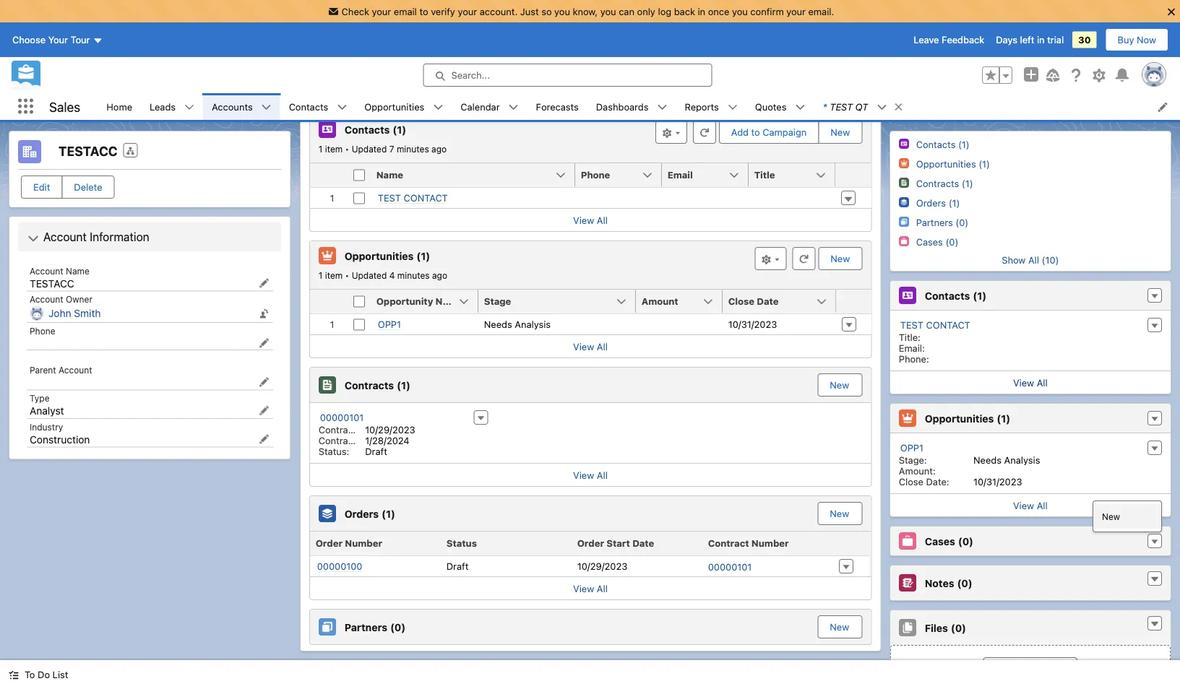 Task type: describe. For each thing, give the bounding box(es) containing it.
needs for needs analysis
[[484, 319, 512, 330]]

check
[[342, 6, 369, 17]]

email
[[394, 6, 417, 17]]

edit industry image
[[259, 434, 269, 444]]

opportunities image for opportunities
[[899, 410, 916, 427]]

phone inside button
[[581, 169, 610, 180]]

needs analysis amount: close date:
[[899, 455, 1040, 487]]

row number image for opportunities (1)
[[310, 290, 347, 313]]

1/28/2024
[[365, 435, 409, 446]]

date: inside needs analysis amount: close date:
[[926, 476, 949, 487]]

orders grid
[[310, 532, 869, 577]]

(1) for test contact element
[[973, 290, 987, 302]]

leads link
[[141, 93, 184, 120]]

john
[[48, 308, 71, 319]]

quotes link
[[746, 93, 795, 120]]

type
[[30, 394, 50, 404]]

(1) for the opp1 element
[[997, 412, 1010, 424]]

needs analysis
[[484, 319, 550, 330]]

left
[[1020, 34, 1035, 45]]

00000100
[[317, 561, 362, 572]]

add to campaign button
[[719, 121, 819, 144]]

tab panel containing contacts
[[309, 108, 872, 645]]

feedback
[[942, 34, 985, 45]]

calendar list item
[[452, 93, 527, 120]]

delete button
[[62, 176, 115, 199]]

delete
[[74, 182, 102, 193]]

action cell for opportunities (1)
[[836, 290, 872, 314]]

text default image inside contacts list item
[[337, 102, 347, 112]]

updated for opportunities
[[351, 270, 387, 280]]

contracts (1) link
[[916, 178, 973, 189]]

analysis for needs analysis
[[514, 319, 550, 330]]

text default image down the new link
[[1150, 575, 1160, 585]]

partners
[[344, 621, 387, 633]]

contract number
[[708, 538, 789, 549]]

contacts (1)
[[916, 139, 970, 150]]

00000101
[[320, 412, 363, 423]]

(10)
[[1042, 254, 1059, 265]]

contacts list item
[[280, 93, 356, 120]]

all down the opp1 element
[[1037, 500, 1048, 511]]

orders image
[[899, 197, 909, 207]]

opportunities list item
[[356, 93, 452, 120]]

new button for contracts (1)
[[818, 374, 861, 396]]

view all link for orders (1)
[[310, 577, 871, 600]]

email.
[[808, 6, 834, 17]]

*
[[823, 101, 827, 112]]

status:
[[318, 446, 349, 457]]

(0) for partners (0)
[[390, 621, 405, 633]]

name button
[[370, 163, 575, 186]]

test for test contact
[[377, 193, 401, 203]]

close date cell
[[722, 290, 844, 314]]

contract for contract number
[[708, 538, 749, 549]]

john smith link
[[48, 308, 101, 320]]

title:
[[899, 332, 921, 343]]

view all for contacts (1)
[[1013, 377, 1048, 388]]

title button
[[748, 163, 835, 186]]

information
[[90, 230, 149, 244]]

order start date cell
[[571, 532, 702, 556]]

search...
[[451, 70, 490, 81]]

new button for orders (1)
[[818, 503, 861, 525]]

account for account information
[[43, 230, 87, 244]]

status cell
[[440, 532, 571, 556]]

contacts (1) for contacts icon related to contacts status
[[344, 123, 406, 135]]

4
[[389, 270, 395, 280]]

once
[[708, 6, 729, 17]]

(1) for 00000101 element
[[397, 379, 410, 391]]

partners (0) link
[[916, 217, 969, 228]]

all up order start date
[[596, 470, 607, 481]]

1 vertical spatial test contact link
[[900, 319, 970, 331]]

all down the contacts grid
[[596, 215, 607, 225]]

test for test contact title: email: phone:
[[900, 319, 924, 330]]

all down 'opportunities' grid
[[596, 341, 607, 352]]

parent
[[30, 365, 56, 375]]

contracts image
[[899, 178, 909, 188]]

opportunities grid
[[310, 290, 872, 335]]

reports link
[[676, 93, 728, 120]]

1 vertical spatial opp1
[[900, 442, 924, 453]]

can
[[619, 6, 635, 17]]

contracts image
[[318, 377, 336, 394]]

1 new button from the top
[[818, 121, 862, 144]]

only
[[637, 6, 655, 17]]

so
[[541, 6, 552, 17]]

0 vertical spatial testacc
[[59, 143, 118, 159]]

date inside the orders "grid"
[[632, 538, 654, 549]]

text default image inside the account information dropdown button
[[27, 233, 39, 244]]

view all link for contracts (1)
[[310, 463, 871, 486]]

industry
[[30, 422, 63, 432]]

opportunity name button
[[370, 290, 478, 313]]

item for opportunities
[[325, 270, 342, 280]]

verify
[[431, 6, 455, 17]]

date inside button
[[757, 296, 778, 307]]

smith
[[74, 308, 101, 319]]

close date button
[[722, 290, 836, 313]]

show all (10) link
[[1002, 254, 1059, 265]]

10/29/2023 for 10/29/2023 contract end date:
[[365, 424, 415, 435]]

amount:
[[899, 465, 936, 476]]

email cell
[[661, 163, 757, 188]]

text default image inside list item
[[877, 102, 887, 112]]

account information button
[[21, 225, 278, 249]]

stage button
[[478, 290, 635, 313]]

action image for contacts (1)
[[835, 163, 871, 186]]

notes (0)
[[925, 577, 973, 589]]

files element
[[889, 610, 1172, 689]]

opp1 inside 'opportunities' grid
[[377, 319, 401, 330]]

name for account name
[[66, 266, 89, 276]]

contract number cell
[[702, 532, 833, 556]]

(1) for opportunities 'status'
[[416, 250, 430, 262]]

2 your from the left
[[458, 6, 477, 17]]

10/31/2023 inside the opp1 element
[[974, 476, 1022, 487]]

start for order
[[606, 538, 630, 549]]

cases image
[[899, 533, 916, 550]]

text default image inside dashboards list item
[[657, 102, 667, 112]]

opportunities link
[[356, 93, 433, 120]]

text default image for reports
[[728, 102, 738, 112]]

row number cell for opportunities (1)
[[310, 290, 347, 314]]

contract inside 10/29/2023 contract end date:
[[318, 435, 356, 446]]

view all for opportunities (1)
[[1013, 500, 1048, 511]]

00000101 link
[[320, 412, 363, 424]]

10/29/2023 contract end date:
[[318, 424, 415, 446]]

sales
[[49, 99, 80, 114]]

opportunities for the opp1 element
[[925, 412, 994, 424]]

1 your from the left
[[372, 6, 391, 17]]

opp1 link inside 'opportunities' grid
[[377, 319, 401, 331]]

new link
[[1093, 504, 1161, 529]]

reports
[[685, 101, 719, 112]]

leave
[[914, 34, 939, 45]]

contacts for contacts icon related to contacts status
[[344, 123, 389, 135]]

draft inside the orders "grid"
[[446, 561, 468, 572]]

1 for contacts
[[318, 144, 322, 154]]

1/28/2024 status:
[[318, 435, 409, 457]]

1 item • updated 4 minutes ago
[[318, 270, 447, 280]]

add
[[731, 127, 748, 138]]

account information
[[43, 230, 149, 244]]

cell down amount button
[[635, 314, 722, 335]]

qt
[[855, 101, 868, 112]]

text default image inside to do list button
[[9, 670, 19, 680]]

action cell for contacts (1)
[[835, 163, 871, 188]]

view all link for opportunities (1)
[[890, 494, 1171, 517]]

text default image inside list item
[[894, 102, 904, 112]]

ago for contacts (1)
[[431, 144, 446, 154]]

updated for contacts
[[351, 144, 387, 154]]

contract for contract start date:
[[318, 424, 356, 435]]

opportunities (1) link
[[916, 158, 990, 170]]

view for opportunities (1)
[[1013, 500, 1034, 511]]

0 vertical spatial in
[[698, 6, 705, 17]]

stage cell
[[478, 290, 644, 314]]

order number cell
[[310, 532, 440, 556]]

00000100 link
[[317, 561, 362, 573]]

3 you from the left
[[732, 6, 748, 17]]

leave feedback link
[[914, 34, 985, 45]]

dashboards link
[[587, 93, 657, 120]]

account image
[[18, 140, 41, 163]]

show
[[1002, 254, 1026, 265]]

end
[[359, 435, 376, 446]]

minutes for contacts (1)
[[396, 144, 429, 154]]

1 item • updated 7 minutes ago
[[318, 144, 446, 154]]

draft inside 00000101 element
[[365, 446, 387, 457]]

order number
[[315, 538, 382, 549]]

contacts (1) link
[[916, 139, 970, 150]]



Task type: vqa. For each thing, say whether or not it's contained in the screenshot.
"Related" at right bottom
no



Task type: locate. For each thing, give the bounding box(es) containing it.
contacts image up "title:"
[[899, 287, 916, 304]]

testacc
[[59, 143, 118, 159], [30, 278, 74, 289]]

test up "title:"
[[900, 319, 924, 330]]

0 vertical spatial phone
[[581, 169, 610, 180]]

view all for contracts (1)
[[573, 470, 607, 481]]

test down 7
[[377, 193, 401, 203]]

view all link for contacts (1)
[[890, 371, 1171, 394]]

all down test contact element
[[1037, 377, 1048, 388]]

buy now
[[1118, 34, 1156, 45]]

needs for needs analysis amount: close date:
[[974, 455, 1002, 465]]

test contact link inside the contacts grid
[[377, 193, 448, 204]]

• left 4
[[345, 270, 349, 280]]

text default image inside 'quotes' list item
[[795, 102, 805, 112]]

0 horizontal spatial number
[[345, 538, 382, 549]]

name inside cell
[[435, 296, 462, 307]]

opportunities image for opportunities (1)
[[899, 158, 909, 168]]

0 vertical spatial item
[[325, 144, 342, 154]]

item down contacts list item
[[325, 144, 342, 154]]

in right back
[[698, 6, 705, 17]]

7
[[389, 144, 394, 154]]

1 vertical spatial needs
[[974, 455, 1002, 465]]

all down the orders "grid"
[[596, 583, 607, 594]]

action cell
[[835, 163, 871, 188], [836, 290, 872, 314]]

opportunities image down contacts image
[[899, 158, 909, 168]]

0 horizontal spatial to
[[420, 6, 428, 17]]

1 vertical spatial 1
[[318, 270, 322, 280]]

1 vertical spatial 10/29/2023
[[577, 561, 627, 572]]

row number cell down opportunities 'status'
[[310, 290, 347, 314]]

close inside needs analysis amount: close date:
[[899, 476, 924, 487]]

1 vertical spatial •
[[345, 270, 349, 280]]

opportunities inside list item
[[364, 101, 424, 112]]

to inside button
[[751, 127, 760, 138]]

log
[[658, 6, 672, 17]]

name for opportunity name
[[435, 296, 462, 307]]

1 horizontal spatial in
[[1037, 34, 1045, 45]]

edit type image
[[259, 406, 269, 416]]

your left email
[[372, 6, 391, 17]]

date
[[757, 296, 778, 307], [632, 538, 654, 549]]

0 vertical spatial start
[[359, 424, 380, 435]]

start
[[359, 424, 380, 435], [606, 538, 630, 549]]

home
[[106, 101, 132, 112]]

text default image inside calendar list item
[[508, 102, 519, 112]]

forecasts link
[[527, 93, 587, 120]]

back
[[674, 6, 695, 17]]

text default image up add
[[728, 102, 738, 112]]

1 horizontal spatial contacts image
[[899, 287, 916, 304]]

1 vertical spatial ago
[[432, 270, 447, 280]]

(0) right partners at left
[[390, 621, 405, 633]]

contacts grid
[[310, 163, 871, 209]]

1 vertical spatial updated
[[351, 270, 387, 280]]

1 down contacts list item
[[318, 144, 322, 154]]

contacts status
[[318, 144, 351, 154]]

1 horizontal spatial you
[[600, 6, 616, 17]]

test contact link up "title:"
[[900, 319, 970, 331]]

draft down contract start date:
[[365, 446, 387, 457]]

opportunities up 1 item • updated 4 minutes ago
[[344, 250, 413, 262]]

2 • from the top
[[345, 270, 349, 280]]

opp1 up stage:
[[900, 442, 924, 453]]

0 vertical spatial opportunities
[[364, 101, 424, 112]]

text default image inside the reports list item
[[728, 102, 738, 112]]

1 horizontal spatial start
[[606, 538, 630, 549]]

row number cell down contacts status
[[310, 163, 347, 188]]

contract inside contract number cell
[[708, 538, 749, 549]]

0 vertical spatial updated
[[351, 144, 387, 154]]

account up account owner
[[30, 266, 63, 276]]

orders (1) link
[[916, 197, 960, 209]]

email
[[667, 169, 693, 180]]

test contact
[[377, 193, 448, 203]]

all left (10)
[[1028, 254, 1039, 265]]

order for order start date
[[577, 538, 604, 549]]

0 horizontal spatial date
[[632, 538, 654, 549]]

contacts (1) up test contact title: email: phone:
[[925, 290, 987, 302]]

to
[[25, 670, 35, 680]]

0 horizontal spatial analysis
[[514, 319, 550, 330]]

days left in trial
[[996, 34, 1064, 45]]

email:
[[899, 343, 925, 353]]

to right add
[[751, 127, 760, 138]]

1 vertical spatial opportunities (1)
[[925, 412, 1010, 424]]

opportunities (1) up 1 item • updated 4 minutes ago
[[344, 250, 430, 262]]

phone cell
[[575, 163, 670, 188]]

action image
[[835, 163, 871, 186], [836, 290, 872, 313]]

text default image inside 'leads' list item
[[184, 102, 194, 112]]

edit parent account image
[[259, 377, 269, 387]]

account name
[[30, 266, 89, 276]]

draft down status in the left of the page
[[446, 561, 468, 572]]

close date
[[728, 296, 778, 307]]

opportunities image up stage:
[[899, 410, 916, 427]]

text default image for calendar
[[508, 102, 519, 112]]

1 vertical spatial test
[[377, 193, 401, 203]]

1 vertical spatial date
[[632, 538, 654, 549]]

2 row number cell from the top
[[310, 290, 347, 314]]

your right verify
[[458, 6, 477, 17]]

amount
[[641, 296, 678, 307]]

2 vertical spatial test
[[900, 319, 924, 330]]

you right so
[[554, 6, 570, 17]]

cases (0)
[[916, 236, 959, 247]]

(0) right 'cases'
[[958, 535, 974, 547]]

1 horizontal spatial draft
[[446, 561, 468, 572]]

close inside button
[[728, 296, 754, 307]]

1 horizontal spatial close
[[899, 476, 924, 487]]

row number image for contacts (1)
[[310, 163, 347, 186]]

1 horizontal spatial your
[[458, 6, 477, 17]]

orders (1)
[[916, 197, 960, 208]]

0 horizontal spatial in
[[698, 6, 705, 17]]

1 horizontal spatial test contact link
[[900, 319, 970, 331]]

• for opportunities
[[345, 270, 349, 280]]

0 horizontal spatial contacts image
[[318, 121, 336, 138]]

testacc up delete button
[[59, 143, 118, 159]]

cases (0) link
[[916, 236, 959, 248]]

john smith
[[48, 308, 101, 319]]

name up the owner
[[66, 266, 89, 276]]

view all for orders (1)
[[573, 583, 607, 594]]

3 new button from the top
[[818, 374, 861, 396]]

contacts for contacts icon related to test contact element
[[925, 290, 970, 302]]

to do list button
[[0, 661, 77, 689]]

2 vertical spatial contacts
[[925, 290, 970, 302]]

1 row number cell from the top
[[310, 163, 347, 188]]

1 horizontal spatial contacts
[[344, 123, 389, 135]]

1 horizontal spatial 10/29/2023
[[577, 561, 627, 572]]

minutes right 7
[[396, 144, 429, 154]]

opportunities (1) up needs analysis amount: close date:
[[925, 412, 1010, 424]]

date:
[[383, 424, 406, 435], [378, 435, 402, 446], [926, 476, 949, 487]]

(1) up 1 item • updated 4 minutes ago
[[416, 250, 430, 262]]

orders (1)
[[344, 508, 395, 520]]

name inside cell
[[376, 169, 403, 180]]

text default image
[[261, 102, 272, 112], [508, 102, 519, 112], [728, 102, 738, 112], [877, 102, 887, 112], [1150, 575, 1160, 585]]

0 vertical spatial action cell
[[835, 163, 871, 188]]

1 horizontal spatial contacts (1)
[[925, 290, 987, 302]]

(0) for files (0)
[[951, 622, 966, 634]]

0 vertical spatial to
[[420, 6, 428, 17]]

0 vertical spatial contacts image
[[318, 121, 336, 138]]

close right amount button
[[728, 296, 754, 307]]

0 horizontal spatial opp1
[[377, 319, 401, 330]]

0 horizontal spatial phone
[[30, 326, 55, 336]]

test inside test contact title: email: phone:
[[900, 319, 924, 330]]

(1) for contacts status
[[392, 123, 406, 135]]

1 horizontal spatial name
[[376, 169, 403, 180]]

1 • from the top
[[345, 144, 349, 154]]

contact for test contact
[[403, 193, 448, 203]]

2 1 from the top
[[318, 270, 322, 280]]

0 horizontal spatial test
[[377, 193, 401, 203]]

opportunities image
[[899, 158, 909, 168], [899, 410, 916, 427]]

1 for opportunities
[[318, 270, 322, 280]]

1 down opportunities icon
[[318, 270, 322, 280]]

contacts image up contacts status
[[318, 121, 336, 138]]

row number image down contacts status
[[310, 163, 347, 186]]

contacts image for test contact element
[[899, 287, 916, 304]]

0 vertical spatial test
[[830, 101, 853, 112]]

0 vertical spatial row number cell
[[310, 163, 347, 188]]

in right left
[[1037, 34, 1045, 45]]

0 vertical spatial contact
[[403, 193, 448, 203]]

opportunities up 7
[[364, 101, 424, 112]]

2 vertical spatial opportunities
[[925, 412, 994, 424]]

(0) inside files element
[[951, 622, 966, 634]]

name cell
[[370, 163, 583, 188]]

1 vertical spatial analysis
[[1004, 455, 1040, 465]]

0 vertical spatial analysis
[[514, 319, 550, 330]]

opportunities image
[[318, 247, 336, 265]]

testacc down account name
[[30, 278, 74, 289]]

stage:
[[899, 455, 927, 465]]

(0) right notes
[[957, 577, 973, 589]]

1 number from the left
[[345, 538, 382, 549]]

(1) up 7
[[392, 123, 406, 135]]

number inside order number cell
[[345, 538, 382, 549]]

view for contacts (1)
[[1013, 377, 1034, 388]]

account right parent
[[59, 365, 92, 375]]

2 horizontal spatial contacts
[[925, 290, 970, 302]]

view for contracts (1)
[[573, 470, 594, 481]]

leads list item
[[141, 93, 203, 120]]

1 horizontal spatial opp1 link
[[900, 442, 924, 454]]

account for account name
[[30, 266, 63, 276]]

contacts image
[[318, 121, 336, 138], [899, 287, 916, 304]]

1 horizontal spatial contact
[[926, 319, 970, 330]]

order start date
[[577, 538, 654, 549]]

opportunities up needs analysis amount: close date:
[[925, 412, 994, 424]]

contacts up contacts status
[[289, 101, 328, 112]]

name right opportunity
[[435, 296, 462, 307]]

orders
[[344, 508, 378, 520]]

contracts (1)
[[916, 178, 973, 189]]

partners image
[[899, 217, 909, 227]]

opportunities (1) for the opp1 element
[[925, 412, 1010, 424]]

1 vertical spatial to
[[751, 127, 760, 138]]

close down stage:
[[899, 476, 924, 487]]

row number cell
[[310, 163, 347, 188], [310, 290, 347, 314]]

ago for opportunities (1)
[[432, 270, 447, 280]]

(0) right files
[[951, 622, 966, 634]]

list item
[[814, 93, 910, 120]]

0 vertical spatial 10/29/2023
[[365, 424, 415, 435]]

test contact link down 7
[[377, 193, 448, 204]]

tab panel
[[309, 108, 872, 645]]

1 vertical spatial row number image
[[310, 290, 347, 313]]

1 vertical spatial start
[[606, 538, 630, 549]]

1 horizontal spatial to
[[751, 127, 760, 138]]

1 you from the left
[[554, 6, 570, 17]]

campaign
[[762, 127, 806, 138]]

10/29/2023 inside 10/29/2023 contract end date:
[[365, 424, 415, 435]]

add to campaign
[[731, 127, 806, 138]]

contact down name button
[[403, 193, 448, 203]]

10/29/2023 inside the orders "grid"
[[577, 561, 627, 572]]

2 horizontal spatial name
[[435, 296, 462, 307]]

contacts image
[[899, 139, 909, 149]]

row number image
[[310, 163, 347, 186], [310, 290, 347, 313]]

(0) for notes (0)
[[957, 577, 973, 589]]

home link
[[98, 93, 141, 120]]

contacts inside list item
[[289, 101, 328, 112]]

view all
[[573, 215, 607, 225], [573, 341, 607, 352], [1013, 377, 1048, 388], [573, 470, 607, 481], [1013, 500, 1048, 511], [573, 583, 607, 594]]

new button for partners (0)
[[818, 616, 861, 638]]

opportunities (1) for opportunities 'status'
[[344, 250, 430, 262]]

email button
[[661, 163, 748, 186]]

trial
[[1047, 34, 1064, 45]]

2 number from the left
[[751, 538, 789, 549]]

(1)
[[392, 123, 406, 135], [416, 250, 430, 262], [973, 290, 987, 302], [397, 379, 410, 391], [997, 412, 1010, 424], [381, 508, 395, 520]]

0 horizontal spatial contact
[[403, 193, 448, 203]]

1 vertical spatial opp1 link
[[900, 442, 924, 454]]

order for order number
[[315, 538, 342, 549]]

show all (10)
[[1002, 254, 1059, 265]]

1 vertical spatial opportunities
[[344, 250, 413, 262]]

text default image for accounts
[[261, 102, 272, 112]]

your
[[48, 34, 68, 45]]

edit account name image
[[259, 278, 269, 288]]

amount button
[[635, 290, 722, 313]]

1 updated from the top
[[351, 144, 387, 154]]

contacts up test contact title: email: phone:
[[925, 290, 970, 302]]

0 vertical spatial contacts
[[289, 101, 328, 112]]

number for contract number
[[751, 538, 789, 549]]

2 row number image from the top
[[310, 290, 347, 313]]

0 vertical spatial minutes
[[396, 144, 429, 154]]

1 vertical spatial name
[[66, 266, 89, 276]]

number for order number
[[345, 538, 382, 549]]

(0) inside 'tab panel'
[[390, 621, 405, 633]]

confirm
[[750, 6, 784, 17]]

0 horizontal spatial 10/29/2023
[[365, 424, 415, 435]]

test inside "link"
[[377, 193, 401, 203]]

name down 7
[[376, 169, 403, 180]]

stage
[[484, 296, 511, 307]]

you left the can
[[600, 6, 616, 17]]

opportunity name cell
[[370, 290, 487, 314]]

list
[[98, 93, 1180, 120]]

0 vertical spatial close
[[728, 296, 754, 307]]

2 item from the top
[[325, 270, 342, 280]]

files
[[925, 622, 948, 634]]

updated left 7
[[351, 144, 387, 154]]

0 horizontal spatial your
[[372, 6, 391, 17]]

text default image right accounts at top left
[[261, 102, 272, 112]]

account for account owner
[[30, 295, 63, 305]]

action image inside 'opportunities' grid
[[836, 290, 872, 313]]

0 vertical spatial opportunities (1)
[[344, 250, 430, 262]]

opp1 down opportunity
[[377, 319, 401, 330]]

4 new button from the top
[[818, 503, 861, 525]]

days
[[996, 34, 1018, 45]]

reports list item
[[676, 93, 746, 120]]

1 vertical spatial phone
[[30, 326, 55, 336]]

minutes for opportunities (1)
[[397, 270, 429, 280]]

2 new button from the top
[[818, 247, 862, 270]]

text default image right qt
[[877, 102, 887, 112]]

all
[[596, 215, 607, 225], [1028, 254, 1039, 265], [596, 341, 607, 352], [1037, 377, 1048, 388], [596, 470, 607, 481], [1037, 500, 1048, 511], [596, 583, 607, 594]]

opportunity
[[376, 296, 433, 307]]

account up 'john'
[[30, 295, 63, 305]]

item for contacts
[[325, 144, 342, 154]]

1 vertical spatial contacts (1)
[[925, 290, 987, 302]]

contracts (1)
[[344, 379, 410, 391]]

list item containing *
[[814, 93, 910, 120]]

opportunity name
[[376, 296, 462, 307]]

analysis inside 'opportunities' grid
[[514, 319, 550, 330]]

contacts link
[[280, 93, 337, 120]]

needs inside 'opportunities' grid
[[484, 319, 512, 330]]

needs down stage
[[484, 319, 512, 330]]

contact for test contact title: email: phone:
[[926, 319, 970, 330]]

view for orders (1)
[[573, 583, 594, 594]]

do
[[38, 670, 50, 680]]

contacts image for contacts status
[[318, 121, 336, 138]]

contact inside "link"
[[403, 193, 448, 203]]

minutes right 4
[[397, 270, 429, 280]]

check your email to verify your account. just so you know, you can only log back in once you confirm your email.
[[342, 6, 834, 17]]

row number image inside 'opportunities' grid
[[310, 290, 347, 313]]

0 vertical spatial opp1 link
[[377, 319, 401, 331]]

cell
[[347, 163, 370, 188], [347, 290, 370, 314], [635, 314, 722, 335]]

opp1 link up stage:
[[900, 442, 924, 454]]

1 horizontal spatial opp1
[[900, 442, 924, 453]]

1 vertical spatial action cell
[[836, 290, 872, 314]]

0 vertical spatial needs
[[484, 319, 512, 330]]

your left email.
[[787, 6, 806, 17]]

1 vertical spatial row number cell
[[310, 290, 347, 314]]

00000101 element
[[310, 409, 497, 458]]

needs inside needs analysis amount: close date:
[[974, 455, 1002, 465]]

contacts (1) up 1 item • updated 7 minutes ago
[[344, 123, 406, 135]]

you right the once
[[732, 6, 748, 17]]

2 updated from the top
[[351, 270, 387, 280]]

updated left 4
[[351, 270, 387, 280]]

action image for opportunities (1)
[[836, 290, 872, 313]]

(1) right orders
[[381, 508, 395, 520]]

1 vertical spatial contacts
[[344, 123, 389, 135]]

0 horizontal spatial opp1 link
[[377, 319, 401, 331]]

orders image
[[318, 505, 336, 523]]

phone button
[[575, 163, 661, 186]]

2 horizontal spatial test
[[900, 319, 924, 330]]

0 horizontal spatial contacts (1)
[[344, 123, 406, 135]]

0 horizontal spatial test contact link
[[377, 193, 448, 204]]

analyst
[[30, 405, 64, 417]]

contact
[[403, 193, 448, 203], [926, 319, 970, 330]]

text default image right calendar on the left top of the page
[[508, 102, 519, 112]]

account inside dropdown button
[[43, 230, 87, 244]]

contacts (1) for contacts icon related to test contact element
[[925, 290, 987, 302]]

• for contacts
[[345, 144, 349, 154]]

1 item from the top
[[325, 144, 342, 154]]

text default image
[[894, 102, 904, 112], [184, 102, 194, 112], [337, 102, 347, 112], [433, 102, 443, 112], [657, 102, 667, 112], [795, 102, 805, 112], [27, 233, 39, 244], [1150, 619, 1160, 630], [9, 670, 19, 680]]

contact up the "phone:"
[[926, 319, 970, 330]]

date: inside 10/29/2023 contract end date:
[[378, 435, 402, 446]]

just
[[520, 6, 539, 17]]

0 vertical spatial 1
[[318, 144, 322, 154]]

10/31/2023 inside 'opportunities' grid
[[728, 319, 777, 330]]

account up account name
[[43, 230, 87, 244]]

title cell
[[748, 163, 844, 188]]

amount cell
[[635, 290, 731, 314]]

2 you from the left
[[600, 6, 616, 17]]

partners (0)
[[344, 621, 405, 633]]

(0) for cases (0)
[[958, 535, 974, 547]]

title
[[754, 169, 775, 180]]

ago up name button
[[431, 144, 446, 154]]

search... button
[[423, 64, 712, 87]]

0 horizontal spatial 10/31/2023
[[728, 319, 777, 330]]

tour
[[71, 34, 90, 45]]

opportunities for opportunities 'status'
[[344, 250, 413, 262]]

0 horizontal spatial name
[[66, 266, 89, 276]]

cell for contacts
[[347, 163, 370, 188]]

row number cell for contacts (1)
[[310, 163, 347, 188]]

group
[[982, 67, 1013, 84]]

1 horizontal spatial analysis
[[1004, 455, 1040, 465]]

1 horizontal spatial order
[[577, 538, 604, 549]]

cell for opportunities
[[347, 290, 370, 314]]

action image inside the contacts grid
[[835, 163, 871, 186]]

analysis for needs analysis amount: close date:
[[1004, 455, 1040, 465]]

owner
[[66, 295, 92, 305]]

buy now button
[[1105, 28, 1169, 51]]

files (0)
[[925, 622, 966, 634]]

account.
[[480, 6, 518, 17]]

2 order from the left
[[577, 538, 604, 549]]

text default image inside files element
[[1150, 619, 1160, 630]]

account partner image
[[318, 619, 336, 636]]

0 vertical spatial draft
[[365, 446, 387, 457]]

1 vertical spatial testacc
[[30, 278, 74, 289]]

10/29/2023
[[365, 424, 415, 435], [577, 561, 627, 572]]

1 vertical spatial minutes
[[397, 270, 429, 280]]

5 new button from the top
[[818, 616, 861, 638]]

test contact link
[[377, 193, 448, 204], [900, 319, 970, 331]]

analysis inside needs analysis amount: close date:
[[1004, 455, 1040, 465]]

start inside 00000101 element
[[359, 424, 380, 435]]

1 vertical spatial in
[[1037, 34, 1045, 45]]

your
[[372, 6, 391, 17], [458, 6, 477, 17], [787, 6, 806, 17]]

choose
[[12, 34, 46, 45]]

0 horizontal spatial order
[[315, 538, 342, 549]]

start inside cell
[[606, 538, 630, 549]]

(1) up the opp1 element
[[997, 412, 1010, 424]]

edit phone image
[[259, 338, 269, 348]]

contact inside test contact title: email: phone:
[[926, 319, 970, 330]]

(1) up test contact element
[[973, 290, 987, 302]]

view
[[573, 215, 594, 225], [573, 341, 594, 352], [1013, 377, 1034, 388], [573, 470, 594, 481], [1013, 500, 1034, 511], [573, 583, 594, 594]]

contacts (1) inside 'tab panel'
[[344, 123, 406, 135]]

10/29/2023 for 10/29/2023
[[577, 561, 627, 572]]

0 vertical spatial test contact link
[[377, 193, 448, 204]]

cell down 1 item • updated 7 minutes ago
[[347, 163, 370, 188]]

needs right amount:
[[974, 455, 1002, 465]]

1 horizontal spatial date
[[757, 296, 778, 307]]

contacts up 1 item • updated 7 minutes ago
[[344, 123, 389, 135]]

needs
[[484, 319, 512, 330], [974, 455, 1002, 465]]

opportunities status
[[318, 270, 351, 280]]

opp1 link down opportunity
[[377, 319, 401, 331]]

0 vertical spatial contacts (1)
[[344, 123, 406, 135]]

contacts
[[289, 101, 328, 112], [344, 123, 389, 135], [925, 290, 970, 302]]

1 row number image from the top
[[310, 163, 347, 186]]

quotes list item
[[746, 93, 814, 120]]

1 1 from the top
[[318, 144, 322, 154]]

list containing home
[[98, 93, 1180, 120]]

1 vertical spatial contact
[[926, 319, 970, 330]]

number inside contract number cell
[[751, 538, 789, 549]]

cases
[[925, 535, 955, 547]]

row number image inside the contacts grid
[[310, 163, 347, 186]]

1 opportunities image from the top
[[899, 158, 909, 168]]

test contact element
[[890, 317, 1171, 366]]

0 horizontal spatial contacts
[[289, 101, 328, 112]]

3 your from the left
[[787, 6, 806, 17]]

cases image
[[899, 236, 909, 247]]

choose your tour button
[[12, 28, 104, 51]]

item down opportunities icon
[[325, 270, 342, 280]]

row number image down opportunities 'status'
[[310, 290, 347, 313]]

buy
[[1118, 34, 1134, 45]]

1 horizontal spatial test
[[830, 101, 853, 112]]

0 horizontal spatial start
[[359, 424, 380, 435]]

opp1 element
[[890, 439, 1171, 489]]

start for contract
[[359, 424, 380, 435]]

contracts
[[344, 379, 394, 391]]

text default image inside accounts list item
[[261, 102, 272, 112]]

• left 7
[[345, 144, 349, 154]]

2 opportunities image from the top
[[899, 410, 916, 427]]

accounts list item
[[203, 93, 280, 120]]

cell down opportunities 'status'
[[347, 290, 370, 314]]

to right email
[[420, 6, 428, 17]]

ago up opportunity name cell
[[432, 270, 447, 280]]

0 vertical spatial name
[[376, 169, 403, 180]]

text default image inside opportunities list item
[[433, 102, 443, 112]]

test inside list item
[[830, 101, 853, 112]]

dashboards list item
[[587, 93, 676, 120]]

(1) right contracts
[[397, 379, 410, 391]]

test right *
[[830, 101, 853, 112]]

0 vertical spatial ago
[[431, 144, 446, 154]]

1 order from the left
[[315, 538, 342, 549]]

view all link
[[310, 208, 871, 231], [310, 335, 871, 358], [890, 371, 1171, 394], [310, 463, 871, 486], [890, 494, 1171, 517], [310, 577, 871, 600]]

1
[[318, 144, 322, 154], [318, 270, 322, 280]]

edit button
[[21, 176, 62, 199]]



